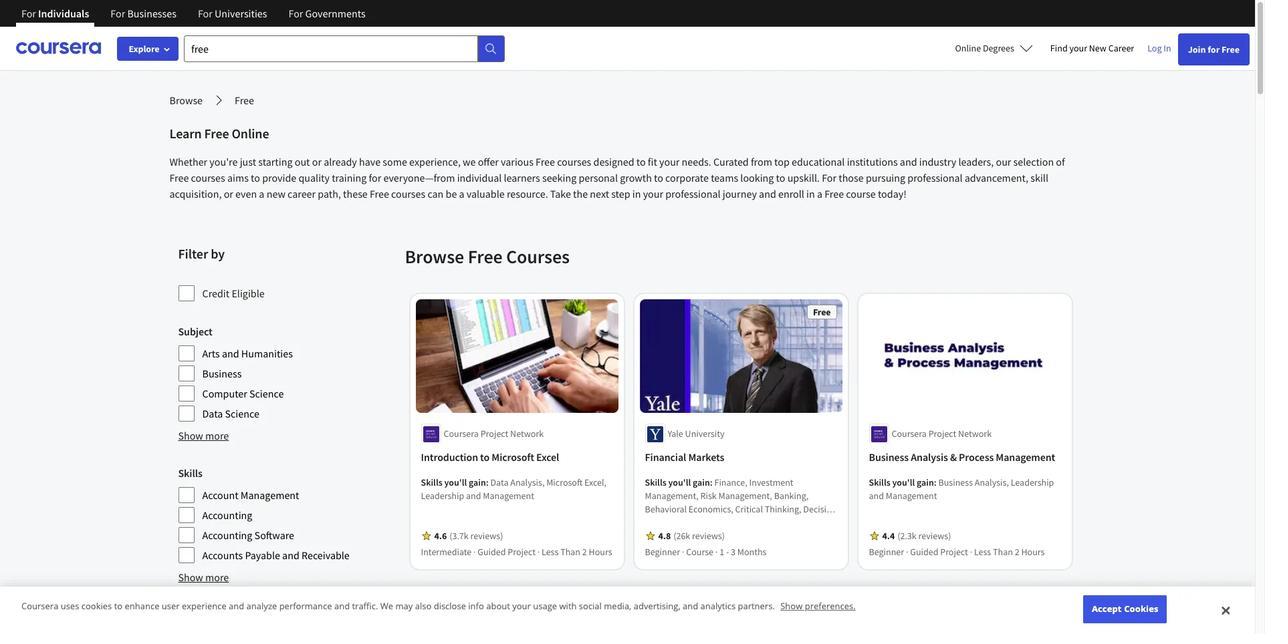 Task type: describe. For each thing, give the bounding box(es) containing it.
accounting for accounting software
[[202, 529, 253, 543]]

investment
[[750, 477, 794, 489]]

leaders,
[[959, 155, 994, 169]]

than for process
[[994, 547, 1013, 559]]

institutions
[[847, 155, 898, 169]]

more for accounts
[[205, 571, 229, 585]]

3 a from the left
[[818, 187, 823, 201]]

business for business analysis & process management
[[869, 451, 909, 465]]

and inside "skills" group
[[282, 549, 300, 563]]

2 vertical spatial show
[[781, 601, 803, 613]]

accounting software
[[202, 529, 294, 543]]

leadership inside business analysis, leadership and management
[[1011, 477, 1055, 489]]

whether
[[170, 155, 208, 169]]

may
[[396, 601, 413, 613]]

economics,
[[689, 504, 734, 516]]

2 for excel
[[583, 547, 587, 559]]

various
[[501, 155, 534, 169]]

introduction to microsoft excel
[[421, 451, 560, 465]]

individual
[[457, 171, 502, 185]]

show more for data science
[[178, 430, 229, 443]]

hours for business analysis & process management
[[1022, 547, 1045, 559]]

0 horizontal spatial or
[[224, 187, 233, 201]]

guided for to
[[478, 547, 506, 559]]

4.6 (3.7k reviews)
[[435, 531, 503, 543]]

software
[[255, 529, 294, 543]]

for individuals
[[21, 7, 89, 20]]

top
[[775, 155, 790, 169]]

What do you want to learn? text field
[[184, 35, 478, 62]]

humanities
[[241, 347, 293, 361]]

skills for introduction to microsoft excel
[[421, 477, 443, 489]]

your right fit
[[660, 155, 680, 169]]

2 · from the left
[[538, 547, 540, 559]]

advertising,
[[634, 601, 681, 613]]

subject
[[178, 325, 213, 339]]

intermediate
[[421, 547, 472, 559]]

learn
[[170, 125, 202, 142]]

computer
[[202, 387, 247, 401]]

degrees
[[983, 42, 1015, 54]]

learners
[[504, 171, 540, 185]]

step
[[612, 187, 631, 201]]

cookies
[[81, 601, 112, 613]]

educational
[[792, 155, 845, 169]]

and up pursuing
[[900, 155, 918, 169]]

skills inside group
[[178, 467, 203, 480]]

skills group
[[178, 466, 397, 565]]

introduction to microsoft excel link
[[421, 450, 613, 466]]

journey
[[723, 187, 757, 201]]

subject group
[[178, 324, 397, 423]]

credit
[[202, 287, 230, 300]]

markets
[[689, 451, 725, 465]]

for for individuals
[[21, 7, 36, 20]]

(3.7k
[[450, 531, 469, 543]]

you'll for business
[[893, 477, 915, 489]]

with
[[560, 601, 577, 613]]

compliance,
[[710, 531, 759, 543]]

personal
[[579, 171, 618, 185]]

gain for to
[[469, 477, 486, 489]]

and left the analytics
[[683, 601, 699, 613]]

to down top on the top right of the page
[[776, 171, 786, 185]]

and up course
[[693, 531, 708, 543]]

6 · from the left
[[971, 547, 973, 559]]

log in link
[[1142, 40, 1179, 56]]

analysis
[[911, 451, 949, 465]]

0 vertical spatial professional
[[908, 171, 963, 185]]

4.8
[[659, 531, 671, 543]]

we
[[381, 601, 393, 613]]

data for science
[[202, 407, 223, 421]]

project up introduction to microsoft excel
[[481, 428, 509, 441]]

4.4
[[883, 531, 895, 543]]

individuals
[[38, 7, 89, 20]]

0 horizontal spatial coursera
[[21, 601, 58, 613]]

show more for accounts payable and receivable
[[178, 571, 229, 585]]

and down looking at the right
[[759, 187, 777, 201]]

governments
[[305, 7, 366, 20]]

introduction
[[421, 451, 478, 465]]

4.6
[[435, 531, 447, 543]]

you'll for financial
[[669, 477, 691, 489]]

quality
[[299, 171, 330, 185]]

to right cookies
[[114, 601, 123, 613]]

have
[[359, 155, 381, 169]]

browse free courses
[[405, 245, 570, 269]]

1 · from the left
[[474, 547, 476, 559]]

coursera for business
[[892, 428, 927, 441]]

business for business
[[202, 367, 242, 381]]

we
[[463, 155, 476, 169]]

traffic.
[[352, 601, 378, 613]]

management right process
[[996, 451, 1056, 465]]

data science
[[202, 407, 260, 421]]

network for process
[[959, 428, 992, 441]]

1 a from the left
[[259, 187, 265, 201]]

making,
[[645, 517, 676, 529]]

offer
[[478, 155, 499, 169]]

coursera uses cookies to enhance user experience and analyze performance and traffic. we may also disclose info about your usage with social media, advertising, and analytics partners. show preferences.
[[21, 601, 856, 613]]

: for analysis
[[935, 477, 937, 489]]

: for to
[[486, 477, 489, 489]]

new
[[267, 187, 286, 201]]

yale
[[668, 428, 684, 441]]

financial inside financial markets link
[[645, 451, 687, 465]]

experience,
[[409, 155, 461, 169]]

log in
[[1148, 42, 1172, 54]]

2 for process
[[1015, 547, 1020, 559]]

and left traffic.
[[334, 601, 350, 613]]

data analysis, microsoft excel, leadership and management
[[421, 477, 607, 503]]

needs.
[[682, 155, 712, 169]]

from
[[751, 155, 773, 169]]

process
[[959, 451, 994, 465]]

thinking,
[[765, 504, 802, 516]]

science for computer science
[[250, 387, 284, 401]]

project down 4.4 (2.3k reviews)
[[941, 547, 969, 559]]

info
[[469, 601, 484, 613]]

for inside 'link'
[[1208, 43, 1220, 56]]

financial markets
[[645, 451, 725, 465]]

behavioral
[[645, 504, 687, 516]]

skills you'll gain : for business
[[869, 477, 939, 489]]

finance, investment management, risk management, banking, behavioral economics, critical thinking, decision making, financial analysis, innovation, regulations and compliance, leadership and management
[[645, 477, 837, 556]]

and left analyze
[[229, 601, 244, 613]]

usage
[[533, 601, 557, 613]]

project up '&'
[[929, 428, 957, 441]]

3 · from the left
[[682, 547, 685, 559]]

management inside finance, investment management, risk management, banking, behavioral economics, critical thinking, decision making, financial analysis, innovation, regulations and compliance, leadership and management
[[645, 544, 697, 556]]

show for accounts
[[178, 571, 203, 585]]

user
[[162, 601, 180, 613]]

data for analysis,
[[491, 477, 509, 489]]

for inside whether you're just starting out or already have some experience, we offer various free courses designed to fit your needs. curated from top educational institutions and industry leaders, our selection of free courses aims to provide quality training for everyone—from individual learners seeking personal growth to corporate teams looking to upskill. for those pursuing professional advancement, skill acquisition, or even a new career path, these free courses can be a valuable resource. take the next step in your professional journey and enroll in a free course today!
[[822, 171, 837, 185]]

today!
[[878, 187, 907, 201]]

business analysis & process management
[[869, 451, 1056, 465]]

than for excel
[[561, 547, 581, 559]]

for governments
[[289, 7, 366, 20]]

you're
[[210, 155, 238, 169]]

browse for browse free courses
[[405, 245, 464, 269]]

(2.3k
[[898, 531, 917, 543]]

payable
[[245, 549, 280, 563]]

those
[[839, 171, 864, 185]]

for for businesses
[[111, 7, 125, 20]]

industry
[[920, 155, 957, 169]]

filter by
[[178, 246, 225, 262]]

reviews) for analysis
[[919, 531, 952, 543]]

beginner for business analysis & process management
[[869, 547, 905, 559]]

whether you're just starting out or already have some experience, we offer various free courses designed to fit your needs. curated from top educational institutions and industry leaders, our selection of free courses aims to provide quality training for everyone—from individual learners seeking personal growth to corporate teams looking to upskill. for those pursuing professional advancement, skill acquisition, or even a new career path, these free courses can be a valuable resource. take the next step in your professional journey and enroll in a free course today!
[[170, 155, 1066, 201]]

and down decision
[[806, 531, 821, 543]]

reviews) for to
[[471, 531, 503, 543]]



Task type: locate. For each thing, give the bounding box(es) containing it.
a left "new"
[[259, 187, 265, 201]]

for universities
[[198, 7, 267, 20]]

our
[[996, 155, 1012, 169]]

financial inside finance, investment management, risk management, banking, behavioral economics, critical thinking, decision making, financial analysis, innovation, regulations and compliance, leadership and management
[[678, 517, 713, 529]]

business
[[202, 367, 242, 381], [869, 451, 909, 465], [939, 477, 973, 489]]

3 gain from the left
[[917, 477, 935, 489]]

business inside 'subject' group
[[202, 367, 242, 381]]

skills you'll gain :
[[421, 477, 491, 489], [645, 477, 715, 489], [869, 477, 939, 489]]

find your new career
[[1051, 42, 1135, 54]]

1 accounting from the top
[[202, 509, 253, 523]]

coursera project network
[[444, 428, 544, 441], [892, 428, 992, 441]]

a
[[259, 187, 265, 201], [459, 187, 465, 201], [818, 187, 823, 201]]

gain down introduction to microsoft excel
[[469, 477, 486, 489]]

2 2 from the left
[[1015, 547, 1020, 559]]

less up usage
[[542, 547, 559, 559]]

online degrees button
[[945, 33, 1044, 63]]

browse link
[[170, 92, 203, 108]]

and down software
[[282, 549, 300, 563]]

2 hours from the left
[[1022, 547, 1045, 559]]

accept
[[1092, 604, 1122, 616]]

and right the arts
[[222, 347, 239, 361]]

management inside business analysis, leadership and management
[[886, 491, 938, 503]]

regulations
[[645, 531, 691, 543]]

2 management, from the left
[[719, 491, 773, 503]]

gain for markets
[[693, 477, 710, 489]]

0 vertical spatial browse
[[170, 94, 203, 107]]

1 horizontal spatial hours
[[1022, 547, 1045, 559]]

guided down 4.4 (2.3k reviews)
[[911, 547, 939, 559]]

online inside dropdown button
[[956, 42, 982, 54]]

1 vertical spatial show
[[178, 571, 203, 585]]

science for data science
[[225, 407, 260, 421]]

0 vertical spatial leadership
[[1011, 477, 1055, 489]]

0 horizontal spatial courses
[[191, 171, 225, 185]]

0 horizontal spatial data
[[202, 407, 223, 421]]

pursuing
[[866, 171, 906, 185]]

show for data
[[178, 430, 203, 443]]

2 horizontal spatial courses
[[557, 155, 592, 169]]

show more button for accounts
[[178, 570, 229, 586]]

free inside join for free 'link'
[[1222, 43, 1240, 56]]

management down 'regulations'
[[645, 544, 697, 556]]

intermediate · guided project · less than 2 hours
[[421, 547, 613, 559]]

decision
[[804, 504, 837, 516]]

guided down '4.6 (3.7k reviews)'
[[478, 547, 506, 559]]

preferences.
[[805, 601, 856, 613]]

0 vertical spatial or
[[312, 155, 322, 169]]

0 horizontal spatial less
[[542, 547, 559, 559]]

0 vertical spatial show more
[[178, 430, 229, 443]]

guided for analysis
[[911, 547, 939, 559]]

data down computer at bottom
[[202, 407, 223, 421]]

accounts
[[202, 549, 243, 563]]

1 less from the left
[[542, 547, 559, 559]]

and inside business analysis, leadership and management
[[869, 491, 884, 503]]

0 horizontal spatial microsoft
[[492, 451, 534, 465]]

reviews) for markets
[[692, 531, 725, 543]]

4.8 (26k reviews)
[[659, 531, 725, 543]]

analysis, inside finance, investment management, risk management, banking, behavioral economics, critical thinking, decision making, financial analysis, innovation, regulations and compliance, leadership and management
[[715, 517, 749, 529]]

2 horizontal spatial a
[[818, 187, 823, 201]]

skills up account
[[178, 467, 203, 480]]

banner navigation
[[11, 0, 376, 37]]

2 than from the left
[[994, 547, 1013, 559]]

management,
[[645, 491, 699, 503], [719, 491, 773, 503]]

starting
[[258, 155, 293, 169]]

· up usage
[[538, 547, 540, 559]]

2 a from the left
[[459, 187, 465, 201]]

1 horizontal spatial you'll
[[669, 477, 691, 489]]

3 : from the left
[[935, 477, 937, 489]]

the
[[573, 187, 588, 201]]

0 vertical spatial show
[[178, 430, 203, 443]]

online up just
[[232, 125, 269, 142]]

accounting down account
[[202, 509, 253, 523]]

a down upskill.
[[818, 187, 823, 201]]

coursera up analysis
[[892, 428, 927, 441]]

1 than from the left
[[561, 547, 581, 559]]

1 horizontal spatial browse
[[405, 245, 464, 269]]

1 horizontal spatial coursera
[[444, 428, 479, 441]]

reviews) up beginner · course · 1 - 3 months
[[692, 531, 725, 543]]

enhance
[[125, 601, 160, 613]]

1 horizontal spatial in
[[807, 187, 815, 201]]

1 vertical spatial browse
[[405, 245, 464, 269]]

1 horizontal spatial coursera project network
[[892, 428, 992, 441]]

to down fit
[[654, 171, 664, 185]]

analysis, inside business analysis, leadership and management
[[975, 477, 1009, 489]]

for businesses
[[111, 7, 177, 20]]

filter
[[178, 246, 208, 262]]

career
[[1109, 42, 1135, 54]]

management, up behavioral
[[645, 491, 699, 503]]

skills down introduction
[[421, 477, 443, 489]]

0 vertical spatial accounting
[[202, 509, 253, 523]]

less for excel
[[542, 547, 559, 559]]

beginner for financial markets
[[645, 547, 681, 559]]

microsoft for analysis,
[[547, 477, 583, 489]]

1 vertical spatial leadership
[[421, 491, 464, 503]]

about
[[487, 601, 510, 613]]

professional down industry
[[908, 171, 963, 185]]

management up software
[[241, 489, 299, 502]]

accounting for accounting
[[202, 509, 253, 523]]

accept cookies button
[[1084, 596, 1168, 624]]

0 horizontal spatial a
[[259, 187, 265, 201]]

1 horizontal spatial for
[[1208, 43, 1220, 56]]

1 vertical spatial accounting
[[202, 529, 253, 543]]

2 vertical spatial courses
[[391, 187, 426, 201]]

financial down yale in the bottom of the page
[[645, 451, 687, 465]]

take
[[550, 187, 571, 201]]

1 horizontal spatial a
[[459, 187, 465, 201]]

1 management, from the left
[[645, 491, 699, 503]]

show down data science
[[178, 430, 203, 443]]

2 beginner from the left
[[869, 547, 905, 559]]

browse up learn
[[170, 94, 203, 107]]

in
[[1164, 42, 1172, 54]]

excel,
[[585, 477, 607, 489]]

2 more from the top
[[205, 571, 229, 585]]

show more down data science
[[178, 430, 229, 443]]

science down humanities
[[250, 387, 284, 401]]

less down business analysis, leadership and management
[[975, 547, 992, 559]]

learn free online
[[170, 125, 269, 142]]

2 coursera project network from the left
[[892, 428, 992, 441]]

for down have
[[369, 171, 381, 185]]

2 horizontal spatial gain
[[917, 477, 935, 489]]

1 horizontal spatial analysis,
[[715, 517, 749, 529]]

can
[[428, 187, 444, 201]]

show more up experience
[[178, 571, 229, 585]]

skills for business analysis & process management
[[869, 477, 891, 489]]

these
[[343, 187, 368, 201]]

coursera project network up '&'
[[892, 428, 992, 441]]

for left governments
[[289, 7, 303, 20]]

skill
[[1031, 171, 1049, 185]]

2 accounting from the top
[[202, 529, 253, 543]]

less
[[542, 547, 559, 559], [975, 547, 992, 559]]

and up 4.4
[[869, 491, 884, 503]]

to left fit
[[637, 155, 646, 169]]

: for markets
[[710, 477, 713, 489]]

gain down analysis
[[917, 477, 935, 489]]

by
[[211, 246, 225, 262]]

courses down everyone—from
[[391, 187, 426, 201]]

4 · from the left
[[716, 547, 718, 559]]

analysis, inside data analysis, microsoft excel, leadership and management
[[511, 477, 545, 489]]

hours
[[589, 547, 613, 559], [1022, 547, 1045, 559]]

1 horizontal spatial microsoft
[[547, 477, 583, 489]]

· down business analysis, leadership and management
[[971, 547, 973, 559]]

performance
[[279, 601, 332, 613]]

business for business analysis, leadership and management
[[939, 477, 973, 489]]

1 horizontal spatial beginner
[[869, 547, 905, 559]]

and inside data analysis, microsoft excel, leadership and management
[[466, 491, 481, 503]]

2 you'll from the left
[[669, 477, 691, 489]]

resource.
[[507, 187, 548, 201]]

0 vertical spatial for
[[1208, 43, 1220, 56]]

1 network from the left
[[511, 428, 544, 441]]

1 vertical spatial or
[[224, 187, 233, 201]]

for for universities
[[198, 7, 213, 20]]

0 horizontal spatial analysis,
[[511, 477, 545, 489]]

computer science
[[202, 387, 284, 401]]

social
[[579, 601, 602, 613]]

browse for browse
[[170, 94, 203, 107]]

1 vertical spatial microsoft
[[547, 477, 583, 489]]

gain up "risk"
[[693, 477, 710, 489]]

2 guided from the left
[[911, 547, 939, 559]]

microsoft down excel
[[547, 477, 583, 489]]

0 horizontal spatial network
[[511, 428, 544, 441]]

management inside "skills" group
[[241, 489, 299, 502]]

· down '4.6 (3.7k reviews)'
[[474, 547, 476, 559]]

None search field
[[184, 35, 505, 62]]

· left the 1
[[716, 547, 718, 559]]

2 less from the left
[[975, 547, 992, 559]]

skills you'll gain : down analysis
[[869, 477, 939, 489]]

you'll for introduction
[[445, 477, 467, 489]]

beginner
[[645, 547, 681, 559], [869, 547, 905, 559]]

coursera project network for to
[[444, 428, 544, 441]]

online
[[956, 42, 982, 54], [232, 125, 269, 142]]

data inside data analysis, microsoft excel, leadership and management
[[491, 477, 509, 489]]

0 horizontal spatial in
[[633, 187, 641, 201]]

1 vertical spatial more
[[205, 571, 229, 585]]

coursera image
[[16, 38, 101, 59]]

0 horizontal spatial reviews)
[[471, 531, 503, 543]]

business left analysis
[[869, 451, 909, 465]]

management down introduction to microsoft excel link
[[483, 491, 535, 503]]

in down upskill.
[[807, 187, 815, 201]]

3 you'll from the left
[[893, 477, 915, 489]]

for left universities
[[198, 7, 213, 20]]

1 guided from the left
[[478, 547, 506, 559]]

1 horizontal spatial or
[[312, 155, 322, 169]]

hours for introduction to microsoft excel
[[589, 547, 613, 559]]

1 horizontal spatial courses
[[391, 187, 426, 201]]

1 in from the left
[[633, 187, 641, 201]]

1 vertical spatial science
[[225, 407, 260, 421]]

0 vertical spatial financial
[[645, 451, 687, 465]]

1 skills you'll gain : from the left
[[421, 477, 491, 489]]

coursera for introduction
[[444, 428, 479, 441]]

microsoft for to
[[492, 451, 534, 465]]

training
[[332, 171, 367, 185]]

0 horizontal spatial business
[[202, 367, 242, 381]]

skills for financial markets
[[645, 477, 667, 489]]

microsoft inside introduction to microsoft excel link
[[492, 451, 534, 465]]

1 coursera project network from the left
[[444, 428, 544, 441]]

to right introduction
[[480, 451, 490, 465]]

project
[[481, 428, 509, 441], [929, 428, 957, 441], [508, 547, 536, 559], [941, 547, 969, 559]]

0 horizontal spatial skills you'll gain :
[[421, 477, 491, 489]]

0 horizontal spatial beginner
[[645, 547, 681, 559]]

1 vertical spatial online
[[232, 125, 269, 142]]

2 gain from the left
[[693, 477, 710, 489]]

0 horizontal spatial :
[[486, 477, 489, 489]]

looking
[[741, 171, 774, 185]]

1 gain from the left
[[469, 477, 486, 489]]

network for excel
[[511, 428, 544, 441]]

science down computer science
[[225, 407, 260, 421]]

more down data science
[[205, 430, 229, 443]]

2 show more button from the top
[[178, 570, 229, 586]]

1 vertical spatial show more
[[178, 571, 229, 585]]

than
[[561, 547, 581, 559], [994, 547, 1013, 559]]

business inside business analysis, leadership and management
[[939, 477, 973, 489]]

0 vertical spatial microsoft
[[492, 451, 534, 465]]

5 · from the left
[[906, 547, 909, 559]]

0 horizontal spatial professional
[[666, 187, 721, 201]]

skills you'll gain : for financial
[[645, 477, 715, 489]]

and up '4.6 (3.7k reviews)'
[[466, 491, 481, 503]]

1 horizontal spatial leadership
[[761, 531, 804, 543]]

1 vertical spatial courses
[[191, 171, 225, 185]]

selection
[[1014, 155, 1054, 169]]

2 reviews) from the left
[[692, 531, 725, 543]]

0 horizontal spatial leadership
[[421, 491, 464, 503]]

2 horizontal spatial :
[[935, 477, 937, 489]]

1 horizontal spatial less
[[975, 547, 992, 559]]

show up experience
[[178, 571, 203, 585]]

1 reviews) from the left
[[471, 531, 503, 543]]

next
[[590, 187, 610, 201]]

3 reviews) from the left
[[919, 531, 952, 543]]

1 horizontal spatial 2
[[1015, 547, 1020, 559]]

acquisition,
[[170, 187, 222, 201]]

0 horizontal spatial than
[[561, 547, 581, 559]]

2 horizontal spatial business
[[939, 477, 973, 489]]

in
[[633, 187, 641, 201], [807, 187, 815, 201]]

disclose
[[434, 601, 466, 613]]

and
[[900, 155, 918, 169], [759, 187, 777, 201], [222, 347, 239, 361], [466, 491, 481, 503], [869, 491, 884, 503], [693, 531, 708, 543], [806, 531, 821, 543], [282, 549, 300, 563], [229, 601, 244, 613], [334, 601, 350, 613], [683, 601, 699, 613]]

1 2 from the left
[[583, 547, 587, 559]]

coursera up introduction
[[444, 428, 479, 441]]

0 vertical spatial business
[[202, 367, 242, 381]]

0 horizontal spatial you'll
[[445, 477, 467, 489]]

beginner down 4.8
[[645, 547, 681, 559]]

everyone—from
[[384, 171, 455, 185]]

less for process
[[975, 547, 992, 559]]

show more button for data
[[178, 428, 229, 444]]

0 vertical spatial data
[[202, 407, 223, 421]]

1 horizontal spatial online
[[956, 42, 982, 54]]

online left degrees
[[956, 42, 982, 54]]

1 beginner from the left
[[645, 547, 681, 559]]

your down growth
[[643, 187, 664, 201]]

analytics
[[701, 601, 736, 613]]

beginner down 4.4
[[869, 547, 905, 559]]

in right step
[[633, 187, 641, 201]]

leadership inside finance, investment management, risk management, banking, behavioral economics, critical thinking, decision making, financial analysis, innovation, regulations and compliance, leadership and management
[[761, 531, 804, 543]]

1 vertical spatial professional
[[666, 187, 721, 201]]

universities
[[215, 7, 267, 20]]

2 horizontal spatial you'll
[[893, 477, 915, 489]]

fit
[[648, 155, 658, 169]]

courses up seeking
[[557, 155, 592, 169]]

for left individuals
[[21, 7, 36, 20]]

·
[[474, 547, 476, 559], [538, 547, 540, 559], [682, 547, 685, 559], [716, 547, 718, 559], [906, 547, 909, 559], [971, 547, 973, 559]]

you'll down financial markets
[[669, 477, 691, 489]]

aims
[[227, 171, 249, 185]]

analysis, down process
[[975, 477, 1009, 489]]

1 hours from the left
[[589, 547, 613, 559]]

project up usage
[[508, 547, 536, 559]]

gain for analysis
[[917, 477, 935, 489]]

2 horizontal spatial reviews)
[[919, 531, 952, 543]]

0 horizontal spatial guided
[[478, 547, 506, 559]]

show more button down data science
[[178, 428, 229, 444]]

1 horizontal spatial :
[[710, 477, 713, 489]]

for
[[1208, 43, 1220, 56], [369, 171, 381, 185]]

1 vertical spatial financial
[[678, 517, 713, 529]]

a right be
[[459, 187, 465, 201]]

2 vertical spatial leadership
[[761, 531, 804, 543]]

professional down corporate
[[666, 187, 721, 201]]

2 skills you'll gain : from the left
[[645, 477, 715, 489]]

2 in from the left
[[807, 187, 815, 201]]

2 show more from the top
[[178, 571, 229, 585]]

2 horizontal spatial coursera
[[892, 428, 927, 441]]

already
[[324, 155, 357, 169]]

also
[[415, 601, 432, 613]]

network up introduction to microsoft excel link
[[511, 428, 544, 441]]

beginner · course · 1 - 3 months
[[645, 547, 767, 559]]

path,
[[318, 187, 341, 201]]

1 horizontal spatial data
[[491, 477, 509, 489]]

1 horizontal spatial skills you'll gain :
[[645, 477, 715, 489]]

2 : from the left
[[710, 477, 713, 489]]

0 horizontal spatial gain
[[469, 477, 486, 489]]

courses
[[506, 245, 570, 269]]

1 : from the left
[[486, 477, 489, 489]]

corporate
[[666, 171, 709, 185]]

and inside 'subject' group
[[222, 347, 239, 361]]

skills you'll gain : down introduction
[[421, 477, 491, 489]]

join
[[1189, 43, 1207, 56]]

find
[[1051, 42, 1068, 54]]

show more button up experience
[[178, 570, 229, 586]]

0 horizontal spatial management,
[[645, 491, 699, 503]]

0 vertical spatial science
[[250, 387, 284, 401]]

for inside whether you're just starting out or already have some experience, we offer various free courses designed to fit your needs. curated from top educational institutions and industry leaders, our selection of free courses aims to provide quality training for everyone—from individual learners seeking personal growth to corporate teams looking to upskill. for those pursuing professional advancement, skill acquisition, or even a new career path, these free courses can be a valuable resource. take the next step in your professional journey and enroll in a free course today!
[[369, 171, 381, 185]]

1 vertical spatial show more button
[[178, 570, 229, 586]]

accounting
[[202, 509, 253, 523], [202, 529, 253, 543]]

online degrees
[[956, 42, 1015, 54]]

management inside data analysis, microsoft excel, leadership and management
[[483, 491, 535, 503]]

1 horizontal spatial network
[[959, 428, 992, 441]]

course
[[846, 187, 876, 201]]

leadership inside data analysis, microsoft excel, leadership and management
[[421, 491, 464, 503]]

1 horizontal spatial reviews)
[[692, 531, 725, 543]]

or
[[312, 155, 322, 169], [224, 187, 233, 201]]

finance,
[[715, 477, 748, 489]]

business down '&'
[[939, 477, 973, 489]]

courses up the acquisition,
[[191, 171, 225, 185]]

media,
[[604, 601, 632, 613]]

1 more from the top
[[205, 430, 229, 443]]

1 you'll from the left
[[445, 477, 467, 489]]

1 vertical spatial business
[[869, 451, 909, 465]]

skills you'll gain : for introduction
[[421, 477, 491, 489]]

network up process
[[959, 428, 992, 441]]

cookies
[[1125, 604, 1159, 616]]

1 vertical spatial data
[[491, 477, 509, 489]]

for for governments
[[289, 7, 303, 20]]

management, up critical
[[719, 491, 773, 503]]

analysis, up compliance,
[[715, 517, 749, 529]]

businesses
[[127, 7, 177, 20]]

or left even in the top of the page
[[224, 187, 233, 201]]

0 horizontal spatial online
[[232, 125, 269, 142]]

accounting up accounts
[[202, 529, 253, 543]]

0 horizontal spatial hours
[[589, 547, 613, 559]]

1 horizontal spatial business
[[869, 451, 909, 465]]

coursera project network up introduction to microsoft excel
[[444, 428, 544, 441]]

0 horizontal spatial 2
[[583, 547, 587, 559]]

arts
[[202, 347, 220, 361]]

skills up behavioral
[[645, 477, 667, 489]]

analyze
[[247, 601, 277, 613]]

for right join
[[1208, 43, 1220, 56]]

:
[[486, 477, 489, 489], [710, 477, 713, 489], [935, 477, 937, 489]]

you'll down analysis
[[893, 477, 915, 489]]

0 horizontal spatial browse
[[170, 94, 203, 107]]

0 horizontal spatial coursera project network
[[444, 428, 544, 441]]

your right find
[[1070, 42, 1088, 54]]

for left businesses
[[111, 7, 125, 20]]

skills up 4.4
[[869, 477, 891, 489]]

· down '(26k' on the right of page
[[682, 547, 685, 559]]

account
[[202, 489, 239, 502]]

0 vertical spatial show more button
[[178, 428, 229, 444]]

browse down can in the left of the page
[[405, 245, 464, 269]]

1 horizontal spatial than
[[994, 547, 1013, 559]]

2 horizontal spatial analysis,
[[975, 477, 1009, 489]]

microsoft inside data analysis, microsoft excel, leadership and management
[[547, 477, 583, 489]]

data inside 'subject' group
[[202, 407, 223, 421]]

teams
[[711, 171, 739, 185]]

0 horizontal spatial for
[[369, 171, 381, 185]]

1 show more button from the top
[[178, 428, 229, 444]]

1 vertical spatial for
[[369, 171, 381, 185]]

analysis, down introduction to microsoft excel link
[[511, 477, 545, 489]]

financial up 4.8 (26k reviews)
[[678, 517, 713, 529]]

your right about
[[513, 601, 531, 613]]

0 vertical spatial more
[[205, 430, 229, 443]]

1 show more from the top
[[178, 430, 229, 443]]

for down educational
[[822, 171, 837, 185]]

reviews) up beginner · guided project · less than 2 hours
[[919, 531, 952, 543]]

analysis, for process
[[975, 477, 1009, 489]]

coursera project network for analysis
[[892, 428, 992, 441]]

1 horizontal spatial guided
[[911, 547, 939, 559]]

to right aims
[[251, 171, 260, 185]]

analysis, for excel
[[511, 477, 545, 489]]

more for data
[[205, 430, 229, 443]]

· down "(2.3k"
[[906, 547, 909, 559]]

&
[[951, 451, 957, 465]]

3 skills you'll gain : from the left
[[869, 477, 939, 489]]

2 horizontal spatial skills you'll gain :
[[869, 477, 939, 489]]

be
[[446, 187, 457, 201]]

2 network from the left
[[959, 428, 992, 441]]

1 horizontal spatial professional
[[908, 171, 963, 185]]

risk
[[701, 491, 717, 503]]

1 horizontal spatial gain
[[693, 477, 710, 489]]

0 vertical spatial online
[[956, 42, 982, 54]]



Task type: vqa. For each thing, say whether or not it's contained in the screenshot.
respond
no



